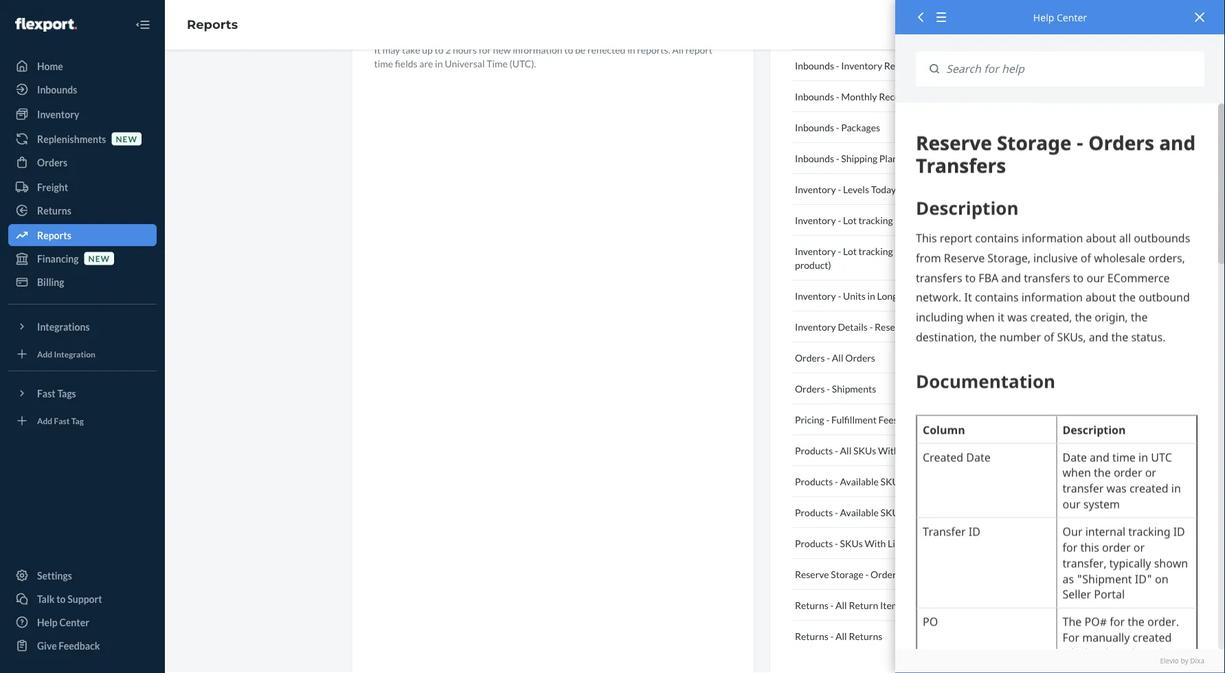 Task type: vqa. For each thing, say whether or not it's contained in the screenshot.
Canceled
no



Task type: describe. For each thing, give the bounding box(es) containing it.
inbounds - shipping plan reconciliation
[[795, 152, 960, 164]]

orders for orders - all orders
[[795, 352, 825, 363]]

reconciliation for inbounds - monthly reconciliation
[[879, 90, 939, 102]]

2 vertical spatial reconciliation
[[900, 152, 960, 164]]

1 vertical spatial help
[[37, 616, 58, 628]]

inventory details - reserve storage button
[[793, 311, 1016, 342]]

inventory up replenishments
[[37, 108, 79, 120]]

0 vertical spatial reports
[[187, 17, 238, 32]]

billing link
[[8, 271, 157, 293]]

reserve inside button
[[875, 321, 909, 332]]

with for products - available skus with alias counts
[[906, 475, 927, 487]]

inbounds - monthly reconciliation
[[795, 90, 939, 102]]

- for inbounds - inventory reconciliation
[[836, 59, 840, 71]]

billing
[[37, 276, 64, 288]]

&
[[903, 568, 910, 580]]

inventory for inventory - lot tracking and fefo (single product)
[[795, 245, 836, 257]]

- for products - available skus with alias counts
[[835, 475, 839, 487]]

report
[[686, 44, 713, 55]]

1 horizontal spatial center
[[1057, 11, 1088, 24]]

available for products - available skus with no aliases
[[840, 506, 879, 518]]

1 horizontal spatial to
[[435, 44, 444, 55]]

- for inbounds - packages
[[836, 121, 840, 133]]

add fast tag link
[[8, 410, 157, 432]]

elevio by dixa link
[[916, 656, 1205, 666]]

- for products - skus with linked aliases
[[835, 537, 839, 549]]

- for inventory - levels today
[[838, 183, 842, 195]]

- for inbounds - shipping plan reconciliation
[[836, 152, 840, 164]]

up
[[422, 44, 433, 55]]

- right details
[[870, 321, 873, 332]]

fees
[[879, 414, 898, 425]]

- for returns - all returns
[[831, 630, 834, 642]]

orders - shipments button
[[793, 373, 1016, 404]]

- for inbounds - monthly reconciliation
[[836, 90, 840, 102]]

returns for returns - all return items by skus
[[795, 599, 829, 611]]

products - available skus with no aliases
[[795, 506, 973, 518]]

Search search field
[[940, 52, 1205, 86]]

1 claims from the left
[[795, 29, 824, 40]]

products - skus with linked aliases
[[795, 537, 948, 549]]

universal
[[445, 57, 485, 69]]

all for orders - all orders
[[832, 352, 844, 363]]

term
[[900, 290, 921, 301]]

integration
[[54, 349, 96, 359]]

skus down 'products - available skus with alias counts'
[[881, 506, 904, 518]]

2
[[446, 44, 451, 55]]

inbounds for inbounds - inventory reconciliation
[[795, 59, 835, 71]]

inventory up monthly
[[842, 59, 883, 71]]

products - all skus with alias counts button
[[793, 435, 1016, 466]]

new inside it may take up to 2 hours for new information to be reflected in reports. all report time fields are in universal time (utc).
[[493, 44, 511, 55]]

add integration link
[[8, 343, 157, 365]]

inbounds link
[[8, 78, 157, 100]]

returns - all returns button
[[793, 621, 1016, 651]]

for inside it may take up to 2 hours for new information to be reflected in reports. all report time fields are in universal time (utc).
[[479, 44, 491, 55]]

1 vertical spatial help center
[[37, 616, 89, 628]]

returns - all return items by skus button
[[793, 590, 1016, 621]]

- for products - available skus with no aliases
[[835, 506, 839, 518]]

all for returns - all return items by skus
[[836, 599, 847, 611]]

products - all skus with alias counts
[[795, 444, 954, 456]]

fast inside fast tags dropdown button
[[37, 387, 55, 399]]

1 vertical spatial storage
[[911, 321, 944, 332]]

tag
[[71, 416, 84, 425]]

talk
[[37, 593, 55, 605]]

0 vertical spatial aliases
[[943, 506, 973, 518]]

new for replenishments
[[116, 134, 137, 144]]

(utc).
[[510, 57, 536, 69]]

give
[[37, 640, 57, 651]]

reflected
[[588, 44, 626, 55]]

2 horizontal spatial to
[[565, 44, 574, 55]]

inventory - lot tracking and fefo (all products) button
[[793, 205, 1016, 236]]

may
[[383, 44, 400, 55]]

orders inside button
[[871, 568, 901, 580]]

inventory - levels today
[[795, 183, 897, 195]]

lot for inventory - lot tracking and fefo (all products)
[[843, 214, 857, 226]]

fast tags button
[[8, 382, 157, 404]]

flexport logo image
[[15, 18, 77, 32]]

dixa
[[1191, 656, 1205, 666]]

information
[[513, 44, 563, 55]]

add fast tag
[[37, 416, 84, 425]]

home link
[[8, 55, 157, 77]]

elevio
[[1161, 656, 1180, 666]]

products for products - skus with linked aliases
[[795, 537, 833, 549]]

products - available skus with alias counts button
[[793, 466, 1016, 497]]

skus inside button
[[918, 599, 941, 611]]

talk to support
[[37, 593, 102, 605]]

take
[[402, 44, 420, 55]]

reserve storage - orders & transfers button
[[793, 559, 1016, 590]]

all for products - all skus with alias counts
[[840, 444, 852, 456]]

1 vertical spatial reports
[[37, 229, 71, 241]]

levels
[[843, 183, 870, 195]]

0 horizontal spatial in
[[435, 57, 443, 69]]

skus inside "button"
[[915, 414, 937, 425]]

plan
[[880, 152, 898, 164]]

0 vertical spatial help center
[[1034, 11, 1088, 24]]

packages
[[842, 121, 881, 133]]

be
[[575, 44, 586, 55]]

items
[[881, 599, 904, 611]]

(all
[[939, 214, 952, 226]]

elevio by dixa
[[1161, 656, 1205, 666]]

products - available skus with no aliases button
[[793, 497, 1016, 528]]

return
[[849, 599, 879, 611]]

give feedback
[[37, 640, 100, 651]]

counts for products - available skus with alias counts
[[951, 475, 982, 487]]

products for products - available skus with no aliases
[[795, 506, 833, 518]]

inbounds - monthly reconciliation button
[[793, 81, 1016, 112]]

talk to support button
[[8, 588, 157, 610]]

fefo for (single
[[913, 245, 937, 257]]

all for returns - all returns
[[836, 630, 847, 642]]

claims - claims submitted
[[795, 29, 905, 40]]

long
[[878, 290, 898, 301]]

inbounds - shipping plan reconciliation button
[[793, 143, 1016, 174]]

fast tags
[[37, 387, 76, 399]]

products for products - available skus with alias counts
[[795, 475, 833, 487]]

reports.
[[637, 44, 671, 55]]

units
[[843, 290, 866, 301]]

inbounds - packages button
[[793, 112, 1016, 143]]

for inside "button"
[[900, 414, 913, 425]]

pricing
[[795, 414, 825, 425]]

orders for orders - shipments
[[795, 383, 825, 394]]

returns - all return items by skus
[[795, 599, 941, 611]]

returns for returns
[[37, 205, 71, 216]]

close navigation image
[[135, 16, 151, 33]]

by inside returns - all return items by skus button
[[906, 599, 916, 611]]

with inside products - skus with linked aliases button
[[865, 537, 886, 549]]

support
[[68, 593, 102, 605]]

fefo for (all
[[913, 214, 937, 226]]

help center link
[[8, 611, 157, 633]]

products - available skus with alias counts
[[795, 475, 982, 487]]

inbounds for inbounds - shipping plan reconciliation
[[795, 152, 835, 164]]

(single
[[939, 245, 966, 257]]



Task type: locate. For each thing, give the bounding box(es) containing it.
orders up pricing
[[795, 383, 825, 394]]

all
[[673, 44, 684, 55], [832, 352, 844, 363], [840, 444, 852, 456], [836, 599, 847, 611], [836, 630, 847, 642]]

2 tracking from the top
[[859, 245, 893, 257]]

1 vertical spatial and
[[895, 245, 911, 257]]

storage inside button
[[831, 568, 864, 580]]

1 horizontal spatial claims
[[831, 29, 859, 40]]

new up orders link
[[116, 134, 137, 144]]

- down returns - all return items by skus
[[831, 630, 834, 642]]

feedback
[[59, 640, 100, 651]]

0 horizontal spatial alias
[[902, 444, 922, 456]]

1 horizontal spatial help center
[[1034, 11, 1088, 24]]

fast left tag on the bottom of page
[[54, 416, 70, 425]]

inbounds for inbounds
[[37, 84, 77, 95]]

orders up orders - shipments
[[795, 352, 825, 363]]

returns - all returns
[[795, 630, 883, 642]]

2 products from the top
[[795, 475, 833, 487]]

0 vertical spatial reconciliation
[[885, 59, 945, 71]]

1 vertical spatial fast
[[54, 416, 70, 425]]

orders - shipments
[[795, 383, 877, 394]]

fefo inside the inventory - lot tracking and fefo (single product)
[[913, 245, 937, 257]]

- inside "button"
[[827, 414, 830, 425]]

in left reports. in the right top of the page
[[628, 44, 636, 55]]

alias for products - all skus with alias counts
[[902, 444, 922, 456]]

monthly
[[842, 90, 878, 102]]

inventory - lot tracking and fefo (single product) button
[[793, 236, 1016, 280]]

tracking down inventory - lot tracking and fefo (all products)
[[859, 245, 893, 257]]

0 vertical spatial new
[[493, 44, 511, 55]]

orders - all orders button
[[793, 342, 1016, 373]]

all up orders - shipments
[[832, 352, 844, 363]]

inventory up product)
[[795, 245, 836, 257]]

skus down pricing - fulfillment fees for skus on the bottom right of the page
[[854, 444, 877, 456]]

reserve up returns - all return items by skus
[[795, 568, 829, 580]]

are
[[420, 57, 433, 69]]

lot
[[843, 214, 857, 226], [843, 245, 857, 257]]

- left return
[[831, 599, 834, 611]]

1 vertical spatial alias
[[929, 475, 949, 487]]

help center up "give feedback"
[[37, 616, 89, 628]]

1 vertical spatial for
[[900, 414, 913, 425]]

inbounds - packages
[[795, 121, 881, 133]]

add down "fast tags"
[[37, 416, 52, 425]]

shipments
[[832, 383, 877, 394]]

- left shipping
[[836, 152, 840, 164]]

- down the claims - claims submitted
[[836, 59, 840, 71]]

financing
[[37, 253, 79, 264]]

orders for orders
[[37, 156, 68, 168]]

counts inside 'button'
[[924, 444, 954, 456]]

new up billing link
[[88, 253, 110, 263]]

aliases right linked
[[918, 537, 948, 549]]

0 vertical spatial by
[[906, 599, 916, 611]]

claims
[[795, 29, 824, 40], [831, 29, 859, 40]]

inbounds up inbounds - packages
[[795, 90, 835, 102]]

to
[[435, 44, 444, 55], [565, 44, 574, 55], [56, 593, 66, 605]]

- right pricing
[[827, 414, 830, 425]]

inbounds left packages
[[795, 121, 835, 133]]

inventory link
[[8, 103, 157, 125]]

to left be
[[565, 44, 574, 55]]

storage
[[923, 290, 956, 301], [911, 321, 944, 332], [831, 568, 864, 580]]

and for (all
[[895, 214, 911, 226]]

0 horizontal spatial reserve
[[795, 568, 829, 580]]

counts inside button
[[951, 475, 982, 487]]

2 add from the top
[[37, 416, 52, 425]]

- for inventory - units in long term storage
[[838, 290, 842, 301]]

reconciliation
[[885, 59, 945, 71], [879, 90, 939, 102], [900, 152, 960, 164]]

1 vertical spatial reserve
[[795, 568, 829, 580]]

with left "no"
[[906, 506, 927, 518]]

add for add fast tag
[[37, 416, 52, 425]]

by right items in the bottom right of the page
[[906, 599, 916, 611]]

1 horizontal spatial for
[[900, 414, 913, 425]]

inventory up orders - all orders
[[795, 321, 836, 332]]

0 horizontal spatial new
[[88, 253, 110, 263]]

inventory down inventory - levels today
[[795, 214, 836, 226]]

0 vertical spatial help
[[1034, 11, 1055, 24]]

- for orders - shipments
[[827, 383, 831, 394]]

storage down term
[[911, 321, 944, 332]]

inbounds down the claims - claims submitted
[[795, 59, 835, 71]]

alias down pricing - fulfillment fees for skus "button"
[[902, 444, 922, 456]]

- left the shipments
[[827, 383, 831, 394]]

0 horizontal spatial center
[[59, 616, 89, 628]]

claims up inbounds - inventory reconciliation
[[795, 29, 824, 40]]

fefo left (single
[[913, 245, 937, 257]]

products inside 'button'
[[795, 444, 833, 456]]

inventory down product)
[[795, 290, 836, 301]]

- inside 'button'
[[835, 444, 839, 456]]

for up time
[[479, 44, 491, 55]]

1 vertical spatial available
[[840, 506, 879, 518]]

1 horizontal spatial reports link
[[187, 17, 238, 32]]

0 horizontal spatial help
[[37, 616, 58, 628]]

with for products - available skus with no aliases
[[906, 506, 927, 518]]

to left 2
[[435, 44, 444, 55]]

skus inside 'button'
[[854, 444, 877, 456]]

submitted
[[861, 29, 905, 40]]

reconciliation inside button
[[879, 90, 939, 102]]

4 products from the top
[[795, 537, 833, 549]]

home
[[37, 60, 63, 72]]

inventory for inventory - levels today
[[795, 183, 836, 195]]

and
[[895, 214, 911, 226], [895, 245, 911, 257]]

1 fefo from the top
[[913, 214, 937, 226]]

- up orders - shipments
[[827, 352, 831, 363]]

center up search search box
[[1057, 11, 1088, 24]]

1 horizontal spatial new
[[116, 134, 137, 144]]

0 vertical spatial add
[[37, 349, 52, 359]]

alias
[[902, 444, 922, 456], [929, 475, 949, 487]]

- down the fulfillment
[[835, 444, 839, 456]]

linked
[[888, 537, 916, 549]]

in left "long" at top
[[868, 290, 876, 301]]

new
[[493, 44, 511, 55], [116, 134, 137, 144], [88, 253, 110, 263]]

- for products - all skus with alias counts
[[835, 444, 839, 456]]

counts for products - all skus with alias counts
[[924, 444, 954, 456]]

orders left &
[[871, 568, 901, 580]]

0 vertical spatial in
[[628, 44, 636, 55]]

inbounds for inbounds - packages
[[795, 121, 835, 133]]

in
[[628, 44, 636, 55], [435, 57, 443, 69], [868, 290, 876, 301]]

1 horizontal spatial alias
[[929, 475, 949, 487]]

2 vertical spatial storage
[[831, 568, 864, 580]]

all inside it may take up to 2 hours for new information to be reflected in reports. all report time fields are in universal time (utc).
[[673, 44, 684, 55]]

1 add from the top
[[37, 349, 52, 359]]

inventory for inventory details - reserve storage
[[795, 321, 836, 332]]

1 tracking from the top
[[859, 214, 893, 226]]

help center up search search box
[[1034, 11, 1088, 24]]

available inside products - available skus with no aliases button
[[840, 506, 879, 518]]

1 vertical spatial reconciliation
[[879, 90, 939, 102]]

- for inventory - lot tracking and fefo (all products)
[[838, 214, 842, 226]]

and for (single
[[895, 245, 911, 257]]

available down products - all skus with alias counts
[[840, 475, 879, 487]]

add left "integration"
[[37, 349, 52, 359]]

0 horizontal spatial reports link
[[8, 224, 157, 246]]

inventory - levels today button
[[793, 174, 1016, 205]]

fefo
[[913, 214, 937, 226], [913, 245, 937, 257]]

and down the inventory - levels today button
[[895, 214, 911, 226]]

0 vertical spatial tracking
[[859, 214, 893, 226]]

0 horizontal spatial help center
[[37, 616, 89, 628]]

1 vertical spatial aliases
[[918, 537, 948, 549]]

1 horizontal spatial in
[[628, 44, 636, 55]]

0 vertical spatial storage
[[923, 290, 956, 301]]

add integration
[[37, 349, 96, 359]]

0 vertical spatial fast
[[37, 387, 55, 399]]

orders up freight
[[37, 156, 68, 168]]

1 available from the top
[[840, 475, 879, 487]]

with inside products - available skus with alias counts button
[[906, 475, 927, 487]]

pricing - fulfillment fees for skus
[[795, 414, 937, 425]]

orders - all orders
[[795, 352, 876, 363]]

center
[[1057, 11, 1088, 24], [59, 616, 89, 628]]

fields
[[395, 57, 418, 69]]

1 vertical spatial reports link
[[8, 224, 157, 246]]

1 products from the top
[[795, 444, 833, 456]]

inbounds down inbounds - packages
[[795, 152, 835, 164]]

2 vertical spatial in
[[868, 290, 876, 301]]

products - skus with linked aliases button
[[793, 528, 1016, 559]]

aliases right "no"
[[943, 506, 973, 518]]

1 vertical spatial in
[[435, 57, 443, 69]]

with left linked
[[865, 537, 886, 549]]

inventory
[[842, 59, 883, 71], [37, 108, 79, 120], [795, 183, 836, 195], [795, 214, 836, 226], [795, 245, 836, 257], [795, 290, 836, 301], [795, 321, 836, 332]]

all inside button
[[836, 599, 847, 611]]

add for add integration
[[37, 349, 52, 359]]

inventory details - reserve storage
[[795, 321, 944, 332]]

1 vertical spatial counts
[[951, 475, 982, 487]]

orders up the shipments
[[846, 352, 876, 363]]

with inside products - all skus with alias counts 'button'
[[879, 444, 900, 456]]

products)
[[953, 214, 994, 226]]

reconciliation down inbounds - inventory reconciliation button
[[879, 90, 939, 102]]

lot inside the inventory - lot tracking and fefo (single product)
[[843, 245, 857, 257]]

2 vertical spatial new
[[88, 253, 110, 263]]

settings
[[37, 570, 72, 581]]

products for products - all skus with alias counts
[[795, 444, 833, 456]]

orders link
[[8, 151, 157, 173]]

2 available from the top
[[840, 506, 879, 518]]

0 horizontal spatial to
[[56, 593, 66, 605]]

lot for inventory - lot tracking and fefo (single product)
[[843, 245, 857, 257]]

2 and from the top
[[895, 245, 911, 257]]

1 lot from the top
[[843, 214, 857, 226]]

2 horizontal spatial in
[[868, 290, 876, 301]]

and inside the inventory - lot tracking and fefo (single product)
[[895, 245, 911, 257]]

- up inbounds - inventory reconciliation
[[826, 29, 829, 40]]

orders
[[37, 156, 68, 168], [795, 352, 825, 363], [846, 352, 876, 363], [795, 383, 825, 394], [871, 568, 901, 580]]

0 vertical spatial center
[[1057, 11, 1088, 24]]

products
[[795, 444, 833, 456], [795, 475, 833, 487], [795, 506, 833, 518], [795, 537, 833, 549]]

product)
[[795, 259, 832, 271]]

freight link
[[8, 176, 157, 198]]

- left 'levels'
[[838, 183, 842, 195]]

inventory - units in long term storage
[[795, 290, 956, 301]]

reconciliation down claims - claims submitted button
[[885, 59, 945, 71]]

- for inventory - lot tracking and fefo (single product)
[[838, 245, 842, 257]]

reconciliation for inbounds - inventory reconciliation
[[885, 59, 945, 71]]

2 fefo from the top
[[913, 245, 937, 257]]

alias inside button
[[929, 475, 949, 487]]

all inside 'button'
[[840, 444, 852, 456]]

reserve inside button
[[795, 568, 829, 580]]

- for returns - all return items by skus
[[831, 599, 834, 611]]

1 horizontal spatial by
[[1181, 656, 1189, 666]]

- for pricing - fulfillment fees for skus
[[827, 414, 830, 425]]

0 vertical spatial and
[[895, 214, 911, 226]]

reserve down "long" at top
[[875, 321, 909, 332]]

inventory inside the inventory - lot tracking and fefo (single product)
[[795, 245, 836, 257]]

all down returns - all return items by skus
[[836, 630, 847, 642]]

available up products - skus with linked aliases
[[840, 506, 879, 518]]

1 vertical spatial by
[[1181, 656, 1189, 666]]

help up give
[[37, 616, 58, 628]]

all down the fulfillment
[[840, 444, 852, 456]]

with down products - all skus with alias counts 'button'
[[906, 475, 927, 487]]

help up search search box
[[1034, 11, 1055, 24]]

0 vertical spatial counts
[[924, 444, 954, 456]]

inventory for inventory - lot tracking and fefo (all products)
[[795, 214, 836, 226]]

1 horizontal spatial reserve
[[875, 321, 909, 332]]

claims left submitted
[[831, 29, 859, 40]]

to right talk
[[56, 593, 66, 605]]

2 claims from the left
[[831, 29, 859, 40]]

it may take up to 2 hours for new information to be reflected in reports. all report time fields are in universal time (utc).
[[374, 44, 713, 69]]

center down talk to support
[[59, 616, 89, 628]]

inbounds down home
[[37, 84, 77, 95]]

new up time
[[493, 44, 511, 55]]

in right are
[[435, 57, 443, 69]]

1 vertical spatial lot
[[843, 245, 857, 257]]

and down 'inventory - lot tracking and fefo (all products)' button at the right top
[[895, 245, 911, 257]]

- up returns - all return items by skus
[[866, 568, 869, 580]]

aliases
[[943, 506, 973, 518], [918, 537, 948, 549]]

to inside button
[[56, 593, 66, 605]]

fulfillment
[[832, 414, 877, 425]]

inbounds for inbounds - monthly reconciliation
[[795, 90, 835, 102]]

skus down transfers
[[918, 599, 941, 611]]

alias inside 'button'
[[902, 444, 922, 456]]

skus right fees
[[915, 414, 937, 425]]

details
[[838, 321, 868, 332]]

all left report
[[673, 44, 684, 55]]

lot inside 'inventory - lot tracking and fefo (all products)' button
[[843, 214, 857, 226]]

0 horizontal spatial claims
[[795, 29, 824, 40]]

1 vertical spatial new
[[116, 134, 137, 144]]

replenishments
[[37, 133, 106, 145]]

pricing - fulfillment fees for skus button
[[793, 404, 1016, 435]]

transfers
[[911, 568, 951, 580]]

- left packages
[[836, 121, 840, 133]]

fast inside add fast tag link
[[54, 416, 70, 425]]

3 products from the top
[[795, 506, 833, 518]]

- left units
[[838, 290, 842, 301]]

- up the reserve storage - orders & transfers
[[835, 537, 839, 549]]

1 vertical spatial fefo
[[913, 245, 937, 257]]

- up inventory - units in long term storage
[[838, 245, 842, 257]]

1 horizontal spatial reports
[[187, 17, 238, 32]]

it
[[374, 44, 381, 55]]

tracking down today at right top
[[859, 214, 893, 226]]

skus up the reserve storage - orders & transfers
[[840, 537, 863, 549]]

tracking for (all
[[859, 214, 893, 226]]

time
[[487, 57, 508, 69]]

inventory for inventory - units in long term storage
[[795, 290, 836, 301]]

0 vertical spatial for
[[479, 44, 491, 55]]

tracking
[[859, 214, 893, 226], [859, 245, 893, 257]]

2 horizontal spatial new
[[493, 44, 511, 55]]

1 vertical spatial add
[[37, 416, 52, 425]]

with inside products - available skus with no aliases button
[[906, 506, 927, 518]]

reports
[[187, 17, 238, 32], [37, 229, 71, 241]]

inbounds inside button
[[795, 90, 835, 102]]

claims - claims submitted button
[[793, 19, 1016, 50]]

fefo left (all
[[913, 214, 937, 226]]

by left dixa
[[1181, 656, 1189, 666]]

- for claims - claims submitted
[[826, 29, 829, 40]]

tags
[[57, 387, 76, 399]]

in inside button
[[868, 290, 876, 301]]

help center
[[1034, 11, 1088, 24], [37, 616, 89, 628]]

new for financing
[[88, 253, 110, 263]]

with for products - all skus with alias counts
[[879, 444, 900, 456]]

1 vertical spatial tracking
[[859, 245, 893, 257]]

returns for returns - all returns
[[795, 630, 829, 642]]

today
[[871, 183, 897, 195]]

storage right term
[[923, 290, 956, 301]]

lot up units
[[843, 245, 857, 257]]

add inside 'link'
[[37, 349, 52, 359]]

1 vertical spatial center
[[59, 616, 89, 628]]

inventory left 'levels'
[[795, 183, 836, 195]]

alias up "no"
[[929, 475, 949, 487]]

with
[[879, 444, 900, 456], [906, 475, 927, 487], [906, 506, 927, 518], [865, 537, 886, 549]]

0 horizontal spatial for
[[479, 44, 491, 55]]

shipping
[[842, 152, 878, 164]]

- inside the inventory - lot tracking and fefo (single product)
[[838, 245, 842, 257]]

1 horizontal spatial help
[[1034, 11, 1055, 24]]

time
[[374, 57, 393, 69]]

0 vertical spatial lot
[[843, 214, 857, 226]]

storage up return
[[831, 568, 864, 580]]

- for orders - all orders
[[827, 352, 831, 363]]

0 vertical spatial available
[[840, 475, 879, 487]]

all left return
[[836, 599, 847, 611]]

fast left tags
[[37, 387, 55, 399]]

- down inventory - levels today
[[838, 214, 842, 226]]

- left monthly
[[836, 90, 840, 102]]

add
[[37, 349, 52, 359], [37, 416, 52, 425]]

inventory - units in long term storage button
[[793, 280, 1016, 311]]

0 vertical spatial alias
[[902, 444, 922, 456]]

0 vertical spatial reports link
[[187, 17, 238, 32]]

0 vertical spatial reserve
[[875, 321, 909, 332]]

tracking for (single
[[859, 245, 893, 257]]

with down fees
[[879, 444, 900, 456]]

tracking inside the inventory - lot tracking and fefo (single product)
[[859, 245, 893, 257]]

no
[[929, 506, 941, 518]]

by inside elevio by dixa link
[[1181, 656, 1189, 666]]

freight
[[37, 181, 68, 193]]

2 lot from the top
[[843, 245, 857, 257]]

settings link
[[8, 564, 157, 586]]

- up products - skus with linked aliases
[[835, 506, 839, 518]]

0 horizontal spatial by
[[906, 599, 916, 611]]

available inside products - available skus with alias counts button
[[840, 475, 879, 487]]

for right fees
[[900, 414, 913, 425]]

1 and from the top
[[895, 214, 911, 226]]

available for products - available skus with alias counts
[[840, 475, 879, 487]]

lot down inventory - levels today
[[843, 214, 857, 226]]

inventory - lot tracking and fefo (all products)
[[795, 214, 994, 226]]

returns inside button
[[795, 599, 829, 611]]

alias for products - available skus with alias counts
[[929, 475, 949, 487]]

0 vertical spatial fefo
[[913, 214, 937, 226]]

skus up the products - available skus with no aliases
[[881, 475, 904, 487]]

0 horizontal spatial reports
[[37, 229, 71, 241]]

- down products - all skus with alias counts
[[835, 475, 839, 487]]

hours
[[453, 44, 477, 55]]

reconciliation down inbounds - packages button
[[900, 152, 960, 164]]

counts
[[924, 444, 954, 456], [951, 475, 982, 487]]



